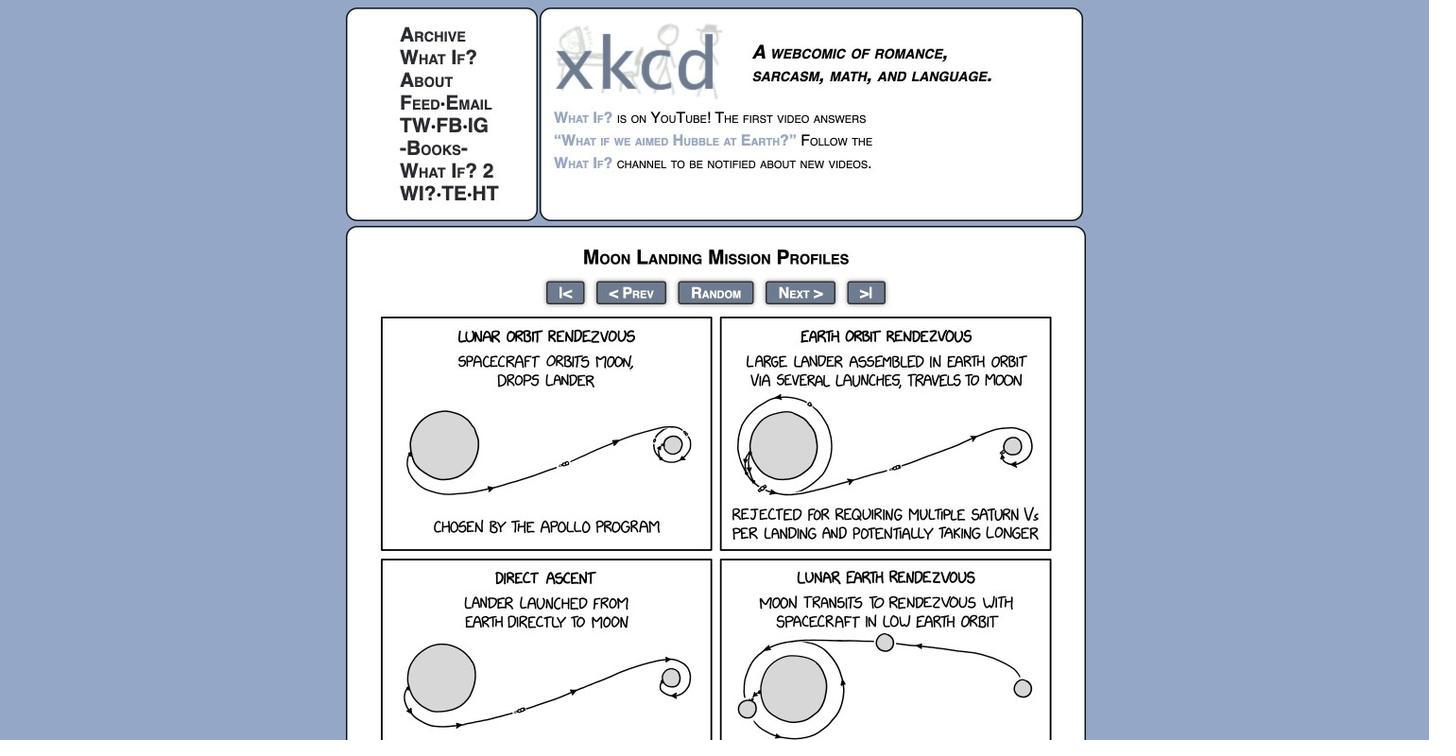 Task type: locate. For each thing, give the bounding box(es) containing it.
xkcd.com logo image
[[554, 22, 729, 100]]



Task type: vqa. For each thing, say whether or not it's contained in the screenshot.
xkcd.com logo
yes



Task type: describe. For each thing, give the bounding box(es) containing it.
moon landing mission profiles image
[[381, 317, 1051, 740]]



